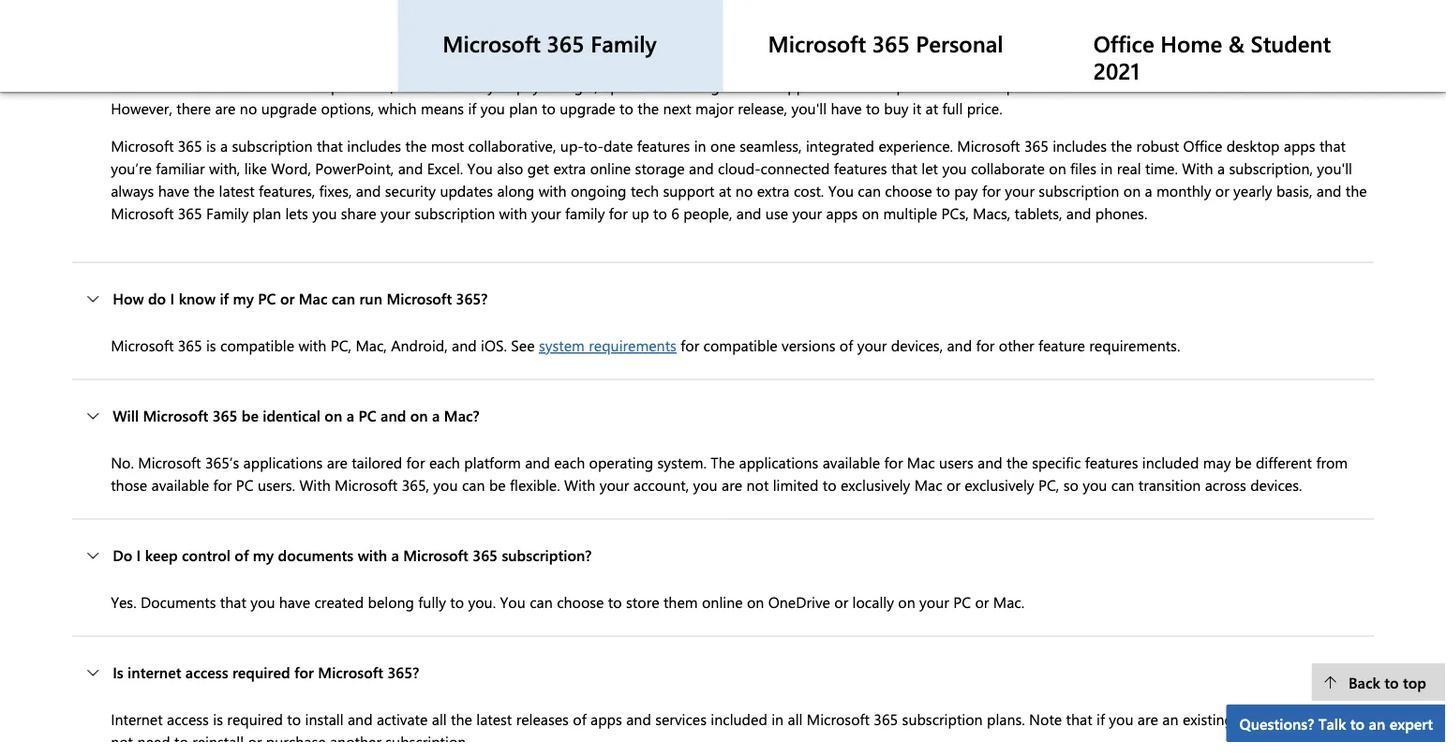 Task type: locate. For each thing, give the bounding box(es) containing it.
on left multiple
[[862, 203, 880, 223]]

my right know
[[233, 288, 254, 309]]

have up integrated
[[831, 98, 862, 118]]

you
[[468, 158, 493, 178], [829, 181, 854, 201], [500, 592, 526, 612]]

have inside office 2021 is sold as a one-time purchase, which means you pay a single, up-front cost to get office apps for one computer. one-time purchases are available for both pcs and macs. however, there are no upgrade options, which means if you plan to upgrade to the next major release, you'll have to buy it at full price.
[[831, 98, 862, 118]]

which down purchase, at top
[[378, 98, 417, 118]]

for left other
[[977, 335, 995, 356]]

up- inside office 2021 is sold as a one-time purchase, which means you pay a single, up-front cost to get office apps for one computer. one-time purchases are available for both pcs and macs. however, there are no upgrade options, which means if you plan to upgrade to the next major release, you'll have to buy it at full price.
[[602, 76, 626, 96]]

0 vertical spatial not
[[747, 475, 769, 495]]

are
[[1077, 76, 1098, 96], [215, 98, 236, 118], [327, 453, 348, 473], [722, 475, 743, 495], [1138, 710, 1159, 730]]

features down integrated
[[834, 158, 888, 178]]

cost.
[[794, 181, 825, 201]]

do inside internet access is required to install and activate all the latest releases of apps and services included in all microsoft 365 subscription plans. note that if you are an existing subscriber, you do not need to reinstall or purchase another subscription.
[[1342, 710, 1360, 730]]

features inside no. microsoft 365's applications are tailored for each platform and each operating system. the applications available for mac users and the specific features included may be different from those available for pc users. with microsoft 365, you can be flexible. with your account, you are not limited to exclusively mac or exclusively pc, so you can transition across devices.
[[1086, 453, 1139, 473]]

office inside "microsoft 365 is a subscription that includes the most collaborative, up-to-date features in one seamless, integrated experience. microsoft 365 includes the robust office desktop apps that you're familiar with, like word, powerpoint, and excel. you also get extra online storage and cloud-connected features that let you collaborate on files in real time. with a subscription, you'll always have the latest features, fixes, and security updates along with ongoing tech support at no extra cost. you can choose to pay for your subscription on a monthly or yearly basis, and the microsoft 365 family plan lets you share your subscription with your family for up to 6 people, and use your apps on multiple pcs, macs, tablets, and phones."
[[1184, 136, 1223, 156]]

devices.
[[1251, 475, 1303, 495]]

of
[[840, 335, 854, 356], [235, 545, 249, 566], [573, 710, 587, 730]]

0 horizontal spatial all
[[432, 710, 447, 730]]

my
[[233, 288, 254, 309], [253, 545, 274, 566]]

questions?
[[1240, 714, 1315, 734]]

1 vertical spatial pc,
[[1039, 475, 1060, 495]]

with up belong
[[358, 545, 387, 566]]

2 vertical spatial if
[[1097, 710, 1106, 730]]

questions? talk to an expert
[[1240, 714, 1434, 734]]

1 vertical spatial you
[[829, 181, 854, 201]]

and left services
[[627, 710, 652, 730]]

the inside dropdown button
[[164, 29, 186, 49]]

cloud-
[[718, 158, 761, 178]]

a right as
[[254, 76, 262, 96]]

1 horizontal spatial you
[[500, 592, 526, 612]]

access up reinstall
[[167, 710, 209, 730]]

do down back on the right bottom
[[1342, 710, 1360, 730]]

microsoft inside how do i know if my pc or mac can run microsoft 365? dropdown button
[[387, 288, 452, 309]]

pay up pcs,
[[955, 181, 979, 201]]

mac left run in the top of the page
[[299, 288, 328, 309]]

back
[[1349, 672, 1381, 693]]

basis,
[[1277, 181, 1313, 201]]

can down integrated
[[858, 181, 881, 201]]

get inside office 2021 is sold as a one-time purchase, which means you pay a single, up-front cost to get office apps for one computer. one-time purchases are available for both pcs and macs. however, there are no upgrade options, which means if you plan to upgrade to the next major release, you'll have to buy it at full price.
[[711, 76, 733, 96]]

family
[[565, 203, 605, 223]]

0 horizontal spatial up-
[[561, 136, 584, 156]]

sold
[[205, 76, 232, 96]]

excel.
[[427, 158, 463, 178]]

pc, left mac,
[[331, 335, 352, 356]]

to right fully
[[450, 592, 464, 612]]

flexible.
[[510, 475, 560, 495]]

mac down users
[[915, 475, 943, 495]]

0 vertical spatial get
[[711, 76, 733, 96]]

to down front
[[620, 98, 634, 118]]

i left know
[[170, 288, 175, 309]]

have inside "microsoft 365 is a subscription that includes the most collaborative, up-to-date features in one seamless, integrated experience. microsoft 365 includes the robust office desktop apps that you're familiar with, like word, powerpoint, and excel. you also get extra online storage and cloud-connected features that let you collaborate on files in real time. with a subscription, you'll always have the latest features, fixes, and security updates along with ongoing tech support at no extra cost. you can choose to pay for your subscription on a monthly or yearly basis, and the microsoft 365 family plan lets you share your subscription with your family for up to 6 people, and use your apps on multiple pcs, macs, tablets, and phones."
[[158, 181, 189, 201]]

1 horizontal spatial compatible
[[704, 335, 778, 356]]

0 vertical spatial of
[[840, 335, 854, 356]]

2 horizontal spatial 2021
[[1094, 55, 1141, 85]]

1 vertical spatial required
[[227, 710, 283, 730]]

difference
[[190, 29, 258, 49]]

apps
[[780, 76, 812, 96], [1285, 136, 1316, 156], [827, 203, 858, 223], [591, 710, 622, 730]]

you'll right subscription,
[[1318, 158, 1353, 178]]

the down front
[[638, 98, 659, 118]]

expert
[[1390, 714, 1434, 734]]

1 vertical spatial of
[[235, 545, 249, 566]]

family
[[591, 28, 657, 58], [206, 203, 249, 223]]

1 horizontal spatial online
[[702, 592, 743, 612]]

access inside internet access is required to install and activate all the latest releases of apps and services included in all microsoft 365 subscription plans. note that if you are an existing subscriber, you do not need to reinstall or purchase another subscription.
[[167, 710, 209, 730]]

i inside "dropdown button"
[[137, 545, 141, 566]]

my inside "dropdown button"
[[253, 545, 274, 566]]

features
[[637, 136, 690, 156], [834, 158, 888, 178], [1086, 453, 1139, 473]]

0 horizontal spatial no
[[240, 98, 257, 118]]

1 vertical spatial pay
[[955, 181, 979, 201]]

versions
[[782, 335, 836, 356]]

1 horizontal spatial choose
[[886, 181, 933, 201]]

pc left mac.
[[954, 592, 972, 612]]

office 2021 is sold as a one-time purchase, which means you pay a single, up-front cost to get office apps for one computer. one-time purchases are available for both pcs and macs. however, there are no upgrade options, which means if you plan to upgrade to the next major release, you'll have to buy it at full price.
[[111, 76, 1317, 118]]

0 horizontal spatial be
[[242, 406, 259, 426]]

pc left users.
[[236, 475, 254, 495]]

subscription left plans.
[[903, 710, 983, 730]]

there
[[177, 98, 211, 118]]

apps inside internet access is required to install and activate all the latest releases of apps and services included in all microsoft 365 subscription plans. note that if you are an existing subscriber, you do not need to reinstall or purchase another subscription.
[[591, 710, 622, 730]]

0 horizontal spatial included
[[711, 710, 768, 730]]

2021 inside office 2021 is sold as a one-time purchase, which means you pay a single, up-front cost to get office apps for one computer. one-time purchases are available for both pcs and macs. however, there are no upgrade options, which means if you plan to upgrade to the next major release, you'll have to buy it at full price.
[[154, 76, 186, 96]]

microsoft inside do i keep control of my documents with a microsoft 365 subscription? "dropdown button"
[[403, 545, 469, 566]]

share
[[341, 203, 377, 223]]

pay inside office 2021 is sold as a one-time purchase, which means you pay a single, up-front cost to get office apps for one computer. one-time purchases are available for both pcs and macs. however, there are no upgrade options, which means if you plan to upgrade to the next major release, you'll have to buy it at full price.
[[517, 76, 540, 96]]

2 vertical spatial mac
[[915, 475, 943, 495]]

1 vertical spatial have
[[158, 181, 189, 201]]

time inside dropdown button
[[442, 29, 472, 49]]

0 horizontal spatial pc,
[[331, 335, 352, 356]]

includes
[[347, 136, 402, 156], [1053, 136, 1107, 156]]

or inside internet access is required to install and activate all the latest releases of apps and services included in all microsoft 365 subscription plans. note that if you are an existing subscriber, you do not need to reinstall or purchase another subscription.
[[248, 732, 262, 743]]

is internet access required for microsoft 365?
[[113, 663, 419, 683]]

1 horizontal spatial plan
[[509, 98, 538, 118]]

2021 inside office home & student 2021
[[1094, 55, 1141, 85]]

2 vertical spatial available
[[151, 475, 209, 495]]

0 horizontal spatial one
[[711, 136, 736, 156]]

required
[[233, 663, 290, 683], [227, 710, 283, 730]]

system
[[539, 335, 585, 356]]

1 horizontal spatial i
[[170, 288, 175, 309]]

no down as
[[240, 98, 257, 118]]

online
[[590, 158, 631, 178], [702, 592, 743, 612]]

1 horizontal spatial in
[[772, 710, 784, 730]]

in inside internet access is required to install and activate all the latest releases of apps and services included in all microsoft 365 subscription plans. note that if you are an existing subscriber, you do not need to reinstall or purchase another subscription.
[[772, 710, 784, 730]]

not inside internet access is required to install and activate all the latest releases of apps and services included in all microsoft 365 subscription plans. note that if you are an existing subscriber, you do not need to reinstall or purchase another subscription.
[[111, 732, 133, 743]]

integrated
[[806, 136, 875, 156]]

0 vertical spatial pay
[[517, 76, 540, 96]]

0 horizontal spatial plan
[[253, 203, 281, 223]]

for up 365,
[[407, 453, 425, 473]]

access right internet
[[186, 663, 228, 683]]

0 horizontal spatial choose
[[557, 592, 604, 612]]

1 vertical spatial if
[[220, 288, 229, 309]]

1 horizontal spatial included
[[1143, 453, 1200, 473]]

a
[[254, 76, 262, 96], [544, 76, 552, 96], [220, 136, 228, 156], [1218, 158, 1226, 178], [1146, 181, 1153, 201], [347, 406, 354, 426], [432, 406, 440, 426], [391, 545, 399, 566]]

0 horizontal spatial includes
[[347, 136, 402, 156]]

for
[[816, 76, 835, 96], [1164, 76, 1182, 96], [983, 181, 1001, 201], [609, 203, 628, 223], [681, 335, 700, 356], [977, 335, 995, 356], [407, 453, 425, 473], [885, 453, 903, 473], [213, 475, 232, 495], [294, 663, 314, 683]]

1 horizontal spatial do
[[1342, 710, 1360, 730]]

1 compatible from the left
[[220, 335, 294, 356]]

get up major
[[711, 76, 733, 96]]

0 vertical spatial have
[[831, 98, 862, 118]]

or
[[1216, 181, 1230, 201], [280, 288, 295, 309], [947, 475, 961, 495], [835, 592, 849, 612], [976, 592, 990, 612], [248, 732, 262, 743]]

latest inside "microsoft 365 is a subscription that includes the most collaborative, up-to-date features in one seamless, integrated experience. microsoft 365 includes the robust office desktop apps that you're familiar with, like word, powerpoint, and excel. you also get extra online storage and cloud-connected features that let you collaborate on files in real time. with a subscription, you'll always have the latest features, fixes, and security updates along with ongoing tech support at no extra cost. you can choose to pay for your subscription on a monthly or yearly basis, and the microsoft 365 family plan lets you share your subscription with your family for up to 6 people, and use your apps on multiple pcs, macs, tablets, and phones."
[[219, 181, 255, 201]]

1 horizontal spatial available
[[823, 453, 881, 473]]

1 vertical spatial get
[[528, 158, 550, 178]]

all down is internet access required for microsoft 365? dropdown button
[[788, 710, 803, 730]]

run
[[360, 288, 383, 309]]

for left up
[[609, 203, 628, 223]]

office up the however,
[[111, 76, 150, 96]]

1 horizontal spatial 2021
[[370, 29, 401, 49]]

2 horizontal spatial with
[[1183, 158, 1214, 178]]

2021 right purchases
[[1094, 55, 1141, 85]]

choose down subscription?
[[557, 592, 604, 612]]

you'll
[[792, 98, 827, 118], [1318, 158, 1353, 178]]

not inside no. microsoft 365's applications are tailored for each platform and each operating system. the applications available for mac users and the specific features included may be different from those available for pc users. with microsoft 365, you can be flexible. with your account, you are not limited to exclusively mac or exclusively pc, so you can transition across devices.
[[747, 475, 769, 495]]

to right the cost
[[693, 76, 707, 96]]

0 horizontal spatial upgrade
[[261, 98, 317, 118]]

specific
[[1033, 453, 1082, 473]]

to right limited
[[823, 475, 837, 495]]

0 vertical spatial you'll
[[792, 98, 827, 118]]

to right talk
[[1351, 714, 1366, 734]]

means
[[441, 76, 484, 96], [421, 98, 464, 118]]

need
[[137, 732, 170, 743]]

0 horizontal spatial do
[[148, 288, 166, 309]]

0 horizontal spatial 365?
[[388, 663, 419, 683]]

plans.
[[987, 710, 1026, 730]]

pcs,
[[942, 203, 969, 223]]

can
[[858, 181, 881, 201], [332, 288, 355, 309], [462, 475, 485, 495], [1112, 475, 1135, 495], [530, 592, 553, 612]]

1 vertical spatial online
[[702, 592, 743, 612]]

mac
[[299, 288, 328, 309], [908, 453, 936, 473], [915, 475, 943, 495]]

required for to
[[227, 710, 283, 730]]

my inside dropdown button
[[233, 288, 254, 309]]

(one-
[[405, 29, 442, 49]]

1 horizontal spatial of
[[573, 710, 587, 730]]

1 applications from the left
[[243, 453, 323, 473]]

0 vertical spatial if
[[468, 98, 477, 118]]

to
[[693, 76, 707, 96], [542, 98, 556, 118], [620, 98, 634, 118], [867, 98, 880, 118], [937, 181, 951, 201], [654, 203, 667, 223], [823, 475, 837, 495], [450, 592, 464, 612], [608, 592, 622, 612], [1385, 672, 1400, 693], [287, 710, 301, 730], [1351, 714, 1366, 734], [174, 732, 188, 743]]

0 vertical spatial plan
[[509, 98, 538, 118]]

are inside internet access is required to install and activate all the latest releases of apps and services included in all microsoft 365 subscription plans. note that if you are an existing subscriber, you do not need to reinstall or purchase another subscription.
[[1138, 710, 1159, 730]]

exclusively
[[841, 475, 911, 495], [965, 475, 1035, 495]]

one up cloud-
[[711, 136, 736, 156]]

the inside office 2021 is sold as a one-time purchase, which means you pay a single, up-front cost to get office apps for one computer. one-time purchases are available for both pcs and macs. however, there are no upgrade options, which means if you plan to upgrade to the next major release, you'll have to buy it at full price.
[[638, 98, 659, 118]]

required inside internet access is required to install and activate all the latest releases of apps and services included in all microsoft 365 subscription plans. note that if you are an existing subscriber, you do not need to reinstall or purchase another subscription.
[[227, 710, 283, 730]]

0 horizontal spatial time
[[297, 76, 327, 96]]

lets
[[285, 203, 308, 223]]

one
[[839, 76, 864, 96], [711, 136, 736, 156]]

of inside internet access is required to install and activate all the latest releases of apps and services included in all microsoft 365 subscription plans. note that if you are an existing subscriber, you do not need to reinstall or purchase another subscription.
[[573, 710, 587, 730]]

security
[[385, 181, 436, 201]]

is inside "microsoft 365 is a subscription that includes the most collaborative, up-to-date features in one seamless, integrated experience. microsoft 365 includes the robust office desktop apps that you're familiar with, like word, powerpoint, and excel. you also get extra online storage and cloud-connected features that let you collaborate on files in real time. with a subscription, you'll always have the latest features, fixes, and security updates along with ongoing tech support at no extra cost. you can choose to pay for your subscription on a monthly or yearly basis, and the microsoft 365 family plan lets you share your subscription with your family for up to 6 people, and use your apps on multiple pcs, macs, tablets, and phones."
[[206, 136, 216, 156]]

0 vertical spatial i
[[170, 288, 175, 309]]

is up with,
[[206, 136, 216, 156]]

1 vertical spatial mac
[[908, 453, 936, 473]]

pc, left so
[[1039, 475, 1060, 495]]

do
[[148, 288, 166, 309], [1342, 710, 1360, 730]]

0 vertical spatial extra
[[554, 158, 586, 178]]

2 vertical spatial in
[[772, 710, 784, 730]]

one left computer.
[[839, 76, 864, 96]]

and inside office 2021 is sold as a one-time purchase, which means you pay a single, up-front cost to get office apps for one computer. one-time purchases are available for both pcs and macs. however, there are no upgrade options, which means if you plan to upgrade to the next major release, you'll have to buy it at full price.
[[1250, 76, 1275, 96]]

0 horizontal spatial i
[[137, 545, 141, 566]]

personal
[[916, 28, 1004, 58]]

talk
[[1319, 714, 1347, 734]]

at right it
[[926, 98, 939, 118]]

2 vertical spatial features
[[1086, 453, 1139, 473]]

reinstall
[[192, 732, 244, 743]]

1 horizontal spatial pc,
[[1039, 475, 1060, 495]]

included inside no. microsoft 365's applications are tailored for each platform and each operating system. the applications available for mac users and the specific features included may be different from those available for pc users. with microsoft 365, you can be flexible. with your account, you are not limited to exclusively mac or exclusively pc, so you can transition across devices.
[[1143, 453, 1200, 473]]

pc up tailored
[[359, 406, 377, 426]]

1 horizontal spatial if
[[468, 98, 477, 118]]

1 all from the left
[[432, 710, 447, 730]]

1 horizontal spatial you'll
[[1318, 158, 1353, 178]]

0 horizontal spatial if
[[220, 288, 229, 309]]

plan inside "microsoft 365 is a subscription that includes the most collaborative, up-to-date features in one seamless, integrated experience. microsoft 365 includes the robust office desktop apps that you're familiar with, like word, powerpoint, and excel. you also get extra online storage and cloud-connected features that let you collaborate on files in real time. with a subscription, you'll always have the latest features, fixes, and security updates along with ongoing tech support at no extra cost. you can choose to pay for your subscription on a monthly or yearly basis, and the microsoft 365 family plan lets you share your subscription with your family for up to 6 people, and use your apps on multiple pcs, macs, tablets, and phones."
[[253, 203, 281, 223]]

you right subscriber,
[[1313, 710, 1338, 730]]

for inside dropdown button
[[294, 663, 314, 683]]

with right the flexible. on the bottom left
[[565, 475, 596, 495]]

have down familiar
[[158, 181, 189, 201]]

account,
[[634, 475, 689, 495]]

2 horizontal spatial in
[[1101, 158, 1113, 178]]

plan left the lets
[[253, 203, 281, 223]]

single,
[[556, 76, 598, 96]]

macs,
[[973, 203, 1011, 223]]

latest
[[219, 181, 255, 201], [477, 710, 512, 730]]

you right cost.
[[829, 181, 854, 201]]

2021 inside dropdown button
[[370, 29, 401, 49]]

is internet access required for microsoft 365? button
[[72, 637, 1375, 709]]

1 horizontal spatial each
[[554, 453, 585, 473]]

is for a
[[206, 136, 216, 156]]

users
[[940, 453, 974, 473]]

or right reinstall
[[248, 732, 262, 743]]

or left run in the top of the page
[[280, 288, 295, 309]]

the up real
[[1112, 136, 1133, 156]]

can inside "microsoft 365 is a subscription that includes the most collaborative, up-to-date features in one seamless, integrated experience. microsoft 365 includes the robust office desktop apps that you're familiar with, like word, powerpoint, and excel. you also get extra online storage and cloud-connected features that let you collaborate on files in real time. with a subscription, you'll always have the latest features, fixes, and security updates along with ongoing tech support at no extra cost. you can choose to pay for your subscription on a monthly or yearly basis, and the microsoft 365 family plan lets you share your subscription with your family for up to 6 people, and use your apps on multiple pcs, macs, tablets, and phones."
[[858, 181, 881, 201]]

means down the what's the difference between office 2021 (one-time purchase) and microsoft 365 (subscription)?
[[441, 76, 484, 96]]

to inside no. microsoft 365's applications are tailored for each platform and each operating system. the applications available for mac users and the specific features included may be different from those available for pc users. with microsoft 365, you can be flexible. with your account, you are not limited to exclusively mac or exclusively pc, so you can transition across devices.
[[823, 475, 837, 495]]

features right specific on the bottom right of page
[[1086, 453, 1139, 473]]

pay
[[517, 76, 540, 96], [955, 181, 979, 201]]

is up reinstall
[[213, 710, 223, 730]]

1 vertical spatial do
[[1342, 710, 1360, 730]]

2 horizontal spatial features
[[1086, 453, 1139, 473]]

2 exclusively from the left
[[965, 475, 1035, 495]]

is inside office 2021 is sold as a one-time purchase, which means you pay a single, up-front cost to get office apps for one computer. one-time purchases are available for both pcs and macs. however, there are no upgrade options, which means if you plan to upgrade to the next major release, you'll have to buy it at full price.
[[190, 76, 200, 96]]

in left real
[[1101, 158, 1113, 178]]

365 inside internet access is required to install and activate all the latest releases of apps and services included in all microsoft 365 subscription plans. note that if you are an existing subscriber, you do not need to reinstall or purchase another subscription.
[[874, 710, 899, 730]]

up-
[[602, 76, 626, 96], [561, 136, 584, 156]]

compatible
[[220, 335, 294, 356], [704, 335, 778, 356]]

if inside dropdown button
[[220, 288, 229, 309]]

time for (one-
[[442, 29, 472, 49]]

2 all from the left
[[788, 710, 803, 730]]

1 vertical spatial no
[[736, 181, 753, 201]]

0 horizontal spatial online
[[590, 158, 631, 178]]

available inside office 2021 is sold as a one-time purchase, which means you pay a single, up-front cost to get office apps for one computer. one-time purchases are available for both pcs and macs. however, there are no upgrade options, which means if you plan to upgrade to the next major release, you'll have to buy it at full price.
[[1102, 76, 1160, 96]]

access
[[186, 663, 228, 683], [167, 710, 209, 730]]

1 vertical spatial available
[[823, 453, 881, 473]]

0 horizontal spatial applications
[[243, 453, 323, 473]]

includes up powerpoint,
[[347, 136, 402, 156]]

do inside dropdown button
[[148, 288, 166, 309]]

365 inside "dropdown button"
[[473, 545, 498, 566]]

is inside internet access is required to install and activate all the latest releases of apps and services included in all microsoft 365 subscription plans. note that if you are an existing subscriber, you do not need to reinstall or purchase another subscription.
[[213, 710, 223, 730]]

1 vertical spatial choose
[[557, 592, 604, 612]]

if inside internet access is required to install and activate all the latest releases of apps and services included in all microsoft 365 subscription plans. note that if you are an existing subscriber, you do not need to reinstall or purchase another subscription.
[[1097, 710, 1106, 730]]

office left home
[[1094, 28, 1155, 58]]

will
[[113, 406, 139, 426]]

2 horizontal spatial if
[[1097, 710, 1106, 730]]

required inside is internet access required for microsoft 365? dropdown button
[[233, 663, 290, 683]]

not
[[747, 475, 769, 495], [111, 732, 133, 743]]

may
[[1204, 453, 1232, 473]]

2 horizontal spatial be
[[1236, 453, 1252, 473]]

with down how do i know if my pc or mac can run microsoft 365?
[[299, 335, 327, 356]]

0 horizontal spatial family
[[206, 203, 249, 223]]

0 vertical spatial at
[[926, 98, 939, 118]]

1 horizontal spatial all
[[788, 710, 803, 730]]

with up monthly
[[1183, 158, 1214, 178]]

across
[[1206, 475, 1247, 495]]

0 vertical spatial one
[[839, 76, 864, 96]]

your
[[1006, 181, 1035, 201], [381, 203, 411, 223], [532, 203, 561, 223], [793, 203, 823, 223], [858, 335, 887, 356], [600, 475, 630, 495], [920, 592, 950, 612]]

extra down "to-"
[[554, 158, 586, 178]]

0 vertical spatial pc,
[[331, 335, 352, 356]]

on left files
[[1050, 158, 1067, 178]]

1 horizontal spatial upgrade
[[560, 98, 616, 118]]

access inside is internet access required for microsoft 365? dropdown button
[[186, 663, 228, 683]]

mac left users
[[908, 453, 936, 473]]

includes up files
[[1053, 136, 1107, 156]]

or down users
[[947, 475, 961, 495]]

0 vertical spatial access
[[186, 663, 228, 683]]

and up the flexible. on the bottom left
[[525, 453, 550, 473]]

your inside no. microsoft 365's applications are tailored for each platform and each operating system. the applications available for mac users and the specific features included may be different from those available for pc users. with microsoft 365, you can be flexible. with your account, you are not limited to exclusively mac or exclusively pc, so you can transition across devices.
[[600, 475, 630, 495]]

no inside "microsoft 365 is a subscription that includes the most collaborative, up-to-date features in one seamless, integrated experience. microsoft 365 includes the robust office desktop apps that you're familiar with, like word, powerpoint, and excel. you also get extra online storage and cloud-connected features that let you collaborate on files in real time. with a subscription, you'll always have the latest features, fixes, and security updates along with ongoing tech support at no extra cost. you can choose to pay for your subscription on a monthly or yearly basis, and the microsoft 365 family plan lets you share your subscription with your family for up to 6 people, and use your apps on multiple pcs, macs, tablets, and phones."
[[736, 181, 753, 201]]

0 vertical spatial choose
[[886, 181, 933, 201]]

yes.
[[111, 592, 137, 612]]

applications
[[243, 453, 323, 473], [739, 453, 819, 473]]

1 vertical spatial features
[[834, 158, 888, 178]]

choose
[[886, 181, 933, 201], [557, 592, 604, 612]]

my for if
[[233, 288, 254, 309]]

subscription?
[[502, 545, 592, 566]]

get right the also on the top of the page
[[528, 158, 550, 178]]

compatible down how do i know if my pc or mac can run microsoft 365? dropdown button
[[704, 335, 778, 356]]

time left purchase)
[[442, 29, 472, 49]]

1 vertical spatial one
[[711, 136, 736, 156]]

2 applications from the left
[[739, 453, 819, 473]]

office inside office home & student 2021
[[1094, 28, 1155, 58]]

pc inside no. microsoft 365's applications are tailored for each platform and each operating system. the applications available for mac users and the specific features included may be different from those available for pc users. with microsoft 365, you can be flexible. with your account, you are not limited to exclusively mac or exclusively pc, so you can transition across devices.
[[236, 475, 254, 495]]

1 vertical spatial not
[[111, 732, 133, 743]]

you'll inside office 2021 is sold as a one-time purchase, which means you pay a single, up-front cost to get office apps for one computer. one-time purchases are available for both pcs and macs. however, there are no upgrade options, which means if you plan to upgrade to the next major release, you'll have to buy it at full price.
[[792, 98, 827, 118]]

from
[[1317, 453, 1349, 473]]

or inside how do i know if my pc or mac can run microsoft 365? dropdown button
[[280, 288, 295, 309]]

included down is internet access required for microsoft 365? dropdown button
[[711, 710, 768, 730]]

let
[[922, 158, 939, 178]]

at inside "microsoft 365 is a subscription that includes the most collaborative, up-to-date features in one seamless, integrated experience. microsoft 365 includes the robust office desktop apps that you're familiar with, like word, powerpoint, and excel. you also get extra online storage and cloud-connected features that let you collaborate on files in real time. with a subscription, you'll always have the latest features, fixes, and security updates along with ongoing tech support at no extra cost. you can choose to pay for your subscription on a monthly or yearly basis, and the microsoft 365 family plan lets you share your subscription with your family for up to 6 people, and use your apps on multiple pcs, macs, tablets, and phones."
[[719, 181, 732, 201]]

up- right "single,"
[[602, 76, 626, 96]]

activate
[[377, 710, 428, 730]]

is
[[190, 76, 200, 96], [206, 136, 216, 156], [206, 335, 216, 356], [213, 710, 223, 730]]

on right identical
[[325, 406, 343, 426]]

in down major
[[695, 136, 707, 156]]

2 horizontal spatial available
[[1102, 76, 1160, 96]]

0 horizontal spatial get
[[528, 158, 550, 178]]

be inside dropdown button
[[242, 406, 259, 426]]

0 vertical spatial required
[[233, 663, 290, 683]]

1 each from the left
[[429, 453, 460, 473]]

0 vertical spatial family
[[591, 28, 657, 58]]

an left the expert
[[1370, 714, 1386, 734]]

android,
[[391, 335, 448, 356]]

0 vertical spatial mac
[[299, 288, 328, 309]]

mac inside how do i know if my pc or mac can run microsoft 365? dropdown button
[[299, 288, 328, 309]]

back to top
[[1349, 672, 1427, 693]]

0 vertical spatial do
[[148, 288, 166, 309]]

1 horizontal spatial latest
[[477, 710, 512, 730]]

6
[[672, 203, 680, 223]]

devices,
[[892, 335, 943, 356]]

and right the "devices,"
[[948, 335, 973, 356]]

an inside internet access is required to install and activate all the latest releases of apps and services included in all microsoft 365 subscription plans. note that if you are an existing subscriber, you do not need to reinstall or purchase another subscription.
[[1163, 710, 1179, 730]]

1 horizontal spatial an
[[1370, 714, 1386, 734]]

1 exclusively from the left
[[841, 475, 911, 495]]

get
[[711, 76, 733, 96], [528, 158, 550, 178]]

with right users.
[[300, 475, 331, 495]]



Task type: describe. For each thing, give the bounding box(es) containing it.
install
[[305, 710, 344, 730]]

you'll inside "microsoft 365 is a subscription that includes the most collaborative, up-to-date features in one seamless, integrated experience. microsoft 365 includes the robust office desktop apps that you're familiar with, like word, powerpoint, and excel. you also get extra online storage and cloud-connected features that let you collaborate on files in real time. with a subscription, you'll always have the latest features, fixes, and security updates along with ongoing tech support at no extra cost. you can choose to pay for your subscription on a monthly or yearly basis, and the microsoft 365 family plan lets you share your subscription with your family for up to 6 people, and use your apps on multiple pcs, macs, tablets, and phones."
[[1318, 158, 1353, 178]]

store
[[626, 592, 660, 612]]

or left mac.
[[976, 592, 990, 612]]

are down sold
[[215, 98, 236, 118]]

are left tailored
[[327, 453, 348, 473]]

is for compatible
[[206, 335, 216, 356]]

word,
[[271, 158, 311, 178]]

and right tablets,
[[1067, 203, 1092, 223]]

subscription up like
[[232, 136, 313, 156]]

belong
[[368, 592, 414, 612]]

along
[[497, 181, 535, 201]]

date
[[604, 136, 633, 156]]

people,
[[684, 203, 733, 223]]

0 horizontal spatial you
[[468, 158, 493, 178]]

to left store
[[608, 592, 622, 612]]

documents
[[141, 592, 216, 612]]

to left buy
[[867, 98, 880, 118]]

your left the "devices,"
[[858, 335, 887, 356]]

to up collaborative,
[[542, 98, 556, 118]]

your down security
[[381, 203, 411, 223]]

you up collaborative,
[[481, 98, 505, 118]]

you right 365,
[[434, 475, 458, 495]]

and up share
[[356, 181, 381, 201]]

get inside "microsoft 365 is a subscription that includes the most collaborative, up-to-date features in one seamless, integrated experience. microsoft 365 includes the robust office desktop apps that you're familiar with, like word, powerpoint, and excel. you also get extra online storage and cloud-connected features that let you collaborate on files in real time. with a subscription, you'll always have the latest features, fixes, and security updates along with ongoing tech support at no extra cost. you can choose to pay for your subscription on a monthly or yearly basis, and the microsoft 365 family plan lets you share your subscription with your family for up to 6 people, and use your apps on multiple pcs, macs, tablets, and phones."
[[528, 158, 550, 178]]

also
[[497, 158, 524, 178]]

1 upgrade from the left
[[261, 98, 317, 118]]

you down the
[[693, 475, 718, 495]]

subscription,
[[1230, 158, 1314, 178]]

are right purchases
[[1077, 76, 1098, 96]]

do i keep control of my documents with a microsoft 365 subscription? button
[[72, 520, 1375, 591]]

services
[[656, 710, 707, 730]]

2 includes from the left
[[1053, 136, 1107, 156]]

for up integrated
[[816, 76, 835, 96]]

can down platform
[[462, 475, 485, 495]]

created
[[315, 592, 364, 612]]

the inside internet access is required to install and activate all the latest releases of apps and services included in all microsoft 365 subscription plans. note that if you are an existing subscriber, you do not need to reinstall or purchase another subscription.
[[451, 710, 473, 730]]

at inside office 2021 is sold as a one-time purchase, which means you pay a single, up-front cost to get office apps for one computer. one-time purchases are available for both pcs and macs. however, there are no upgrade options, which means if you plan to upgrade to the next major release, you'll have to buy it at full price.
[[926, 98, 939, 118]]

microsoft 365 personal
[[768, 28, 1004, 58]]

top
[[1404, 672, 1427, 693]]

an inside dropdown button
[[1370, 714, 1386, 734]]

or left locally
[[835, 592, 849, 612]]

i inside dropdown button
[[170, 288, 175, 309]]

2 compatible from the left
[[704, 335, 778, 356]]

apps up subscription,
[[1285, 136, 1316, 156]]

one inside "microsoft 365 is a subscription that includes the most collaborative, up-to-date features in one seamless, integrated experience. microsoft 365 includes the robust office desktop apps that you're familiar with, like word, powerpoint, and excel. you also get extra online storage and cloud-connected features that let you collaborate on files in real time. with a subscription, you'll always have the latest features, fixes, and security updates along with ongoing tech support at no extra cost. you can choose to pay for your subscription on a monthly or yearly basis, and the microsoft 365 family plan lets you share your subscription with your family for up to 6 people, and use your apps on multiple pcs, macs, tablets, and phones."
[[711, 136, 736, 156]]

users.
[[258, 475, 295, 495]]

will microsoft 365 be identical on a pc and on a mac?
[[113, 406, 480, 426]]

and left use
[[737, 203, 762, 223]]

available for you
[[151, 475, 209, 495]]

to up pcs,
[[937, 181, 951, 201]]

latest inside internet access is required to install and activate all the latest releases of apps and services included in all microsoft 365 subscription plans. note that if you are an existing subscriber, you do not need to reinstall or purchase another subscription.
[[477, 710, 512, 730]]

to up purchase
[[287, 710, 301, 730]]

purchase)
[[476, 29, 543, 49]]

microsoft inside will microsoft 365 be identical on a pc and on a mac? dropdown button
[[143, 406, 208, 426]]

and up "single,"
[[547, 29, 573, 49]]

next
[[663, 98, 692, 118]]

questions? talk to an expert button
[[1227, 705, 1447, 743]]

on left mac?
[[411, 406, 428, 426]]

and up tailored
[[381, 406, 406, 426]]

no inside office 2021 is sold as a one-time purchase, which means you pay a single, up-front cost to get office apps for one computer. one-time purchases are available for both pcs and macs. however, there are no upgrade options, which means if you plan to upgrade to the next major release, you'll have to buy it at full price.
[[240, 98, 257, 118]]

for left both
[[1164, 76, 1182, 96]]

0 vertical spatial means
[[441, 76, 484, 96]]

use
[[766, 203, 789, 223]]

with inside "microsoft 365 is a subscription that includes the most collaborative, up-to-date features in one seamless, integrated experience. microsoft 365 includes the robust office desktop apps that you're familiar with, like word, powerpoint, and excel. you also get extra online storage and cloud-connected features that let you collaborate on files in real time. with a subscription, you'll always have the latest features, fixes, and security updates along with ongoing tech support at no extra cost. you can choose to pay for your subscription on a monthly or yearly basis, and the microsoft 365 family plan lets you share your subscription with your family for up to 6 people, and use your apps on multiple pcs, macs, tablets, and phones."
[[1183, 158, 1214, 178]]

identical
[[263, 406, 321, 426]]

2 horizontal spatial time
[[973, 76, 1003, 96]]

and up security
[[398, 158, 423, 178]]

updates
[[440, 181, 493, 201]]

buy
[[885, 98, 909, 118]]

other
[[999, 335, 1035, 356]]

cost
[[662, 76, 689, 96]]

1 includes from the left
[[347, 136, 402, 156]]

is for required
[[213, 710, 223, 730]]

release,
[[738, 98, 788, 118]]

as
[[236, 76, 250, 96]]

my for of
[[253, 545, 274, 566]]

locally
[[853, 592, 895, 612]]

options,
[[321, 98, 374, 118]]

microsoft 365 is a subscription that includes the most collaborative, up-to-date features in one seamless, integrated experience. microsoft 365 includes the robust office desktop apps that you're familiar with, like word, powerpoint, and excel. you also get extra online storage and cloud-connected features that let you collaborate on files in real time. with a subscription, you'll always have the latest features, fixes, and security updates along with ongoing tech support at no extra cost. you can choose to pay for your subscription on a monthly or yearly basis, and the microsoft 365 family plan lets you share your subscription with your family for up to 6 people, and use your apps on multiple pcs, macs, tablets, and phones.
[[111, 136, 1368, 223]]

fully
[[419, 592, 446, 612]]

available for have
[[1102, 76, 1160, 96]]

ongoing
[[571, 181, 627, 201]]

2 vertical spatial you
[[500, 592, 526, 612]]

will microsoft 365 be identical on a pc and on a mac? button
[[72, 380, 1375, 452]]

can inside dropdown button
[[332, 288, 355, 309]]

what's
[[113, 29, 159, 49]]

yearly
[[1234, 181, 1273, 201]]

fixes,
[[319, 181, 352, 201]]

that down control
[[220, 592, 247, 612]]

with inside "dropdown button"
[[358, 545, 387, 566]]

desktop
[[1227, 136, 1280, 156]]

collaborate
[[971, 158, 1045, 178]]

for left users
[[885, 453, 903, 473]]

tablets,
[[1015, 203, 1063, 223]]

system requirements link
[[539, 335, 677, 356]]

microsoft inside is internet access required for microsoft 365? dropdown button
[[318, 663, 384, 683]]

of inside "dropdown button"
[[235, 545, 249, 566]]

a up with,
[[220, 136, 228, 156]]

if inside office 2021 is sold as a one-time purchase, which means you pay a single, up-front cost to get office apps for one computer. one-time purchases are available for both pcs and macs. however, there are no upgrade options, which means if you plan to upgrade to the next major release, you'll have to buy it at full price.
[[468, 98, 477, 118]]

them
[[664, 592, 698, 612]]

365's
[[205, 453, 239, 473]]

a left subscription,
[[1218, 158, 1226, 178]]

feature
[[1039, 335, 1086, 356]]

or inside "microsoft 365 is a subscription that includes the most collaborative, up-to-date features in one seamless, integrated experience. microsoft 365 includes the robust office desktop apps that you're familiar with, like word, powerpoint, and excel. you also get extra online storage and cloud-connected features that let you collaborate on files in real time. with a subscription, you'll always have the latest features, fixes, and security updates along with ongoing tech support at no extra cost. you can choose to pay for your subscription on a monthly or yearly basis, and the microsoft 365 family plan lets you share your subscription with your family for up to 6 people, and use your apps on multiple pcs, macs, tablets, and phones."
[[1216, 181, 1230, 201]]

microsoft inside what's the difference between office 2021 (one-time purchase) and microsoft 365 (subscription)? dropdown button
[[577, 29, 642, 49]]

office inside dropdown button
[[325, 29, 366, 49]]

with down along
[[499, 203, 528, 223]]

another
[[330, 732, 382, 743]]

purchase,
[[331, 76, 394, 96]]

connected
[[761, 158, 830, 178]]

with,
[[209, 158, 240, 178]]

1 vertical spatial means
[[421, 98, 464, 118]]

no.
[[111, 453, 134, 473]]

you down fixes,
[[313, 203, 337, 223]]

one inside office 2021 is sold as a one-time purchase, which means you pay a single, up-front cost to get office apps for one computer. one-time purchases are available for both pcs and macs. however, there are no upgrade options, which means if you plan to upgrade to the next major release, you'll have to buy it at full price.
[[839, 76, 864, 96]]

0 vertical spatial which
[[398, 76, 436, 96]]

keep
[[145, 545, 178, 566]]

subscription down updates
[[415, 203, 495, 223]]

the right "basis,"
[[1346, 181, 1368, 201]]

a up tailored
[[347, 406, 354, 426]]

with right along
[[539, 181, 567, 201]]

on down real
[[1124, 181, 1141, 201]]

for down how do i know if my pc or mac can run microsoft 365? dropdown button
[[681, 335, 700, 356]]

how
[[113, 288, 144, 309]]

you.
[[468, 592, 496, 612]]

your right locally
[[920, 592, 950, 612]]

the inside no. microsoft 365's applications are tailored for each platform and each operating system. the applications available for mac users and the specific features included may be different from those available for pc users. with microsoft 365, you can be flexible. with your account, you are not limited to exclusively mac or exclusively pc, so you can transition across devices.
[[1007, 453, 1029, 473]]

pc right know
[[258, 288, 276, 309]]

0 horizontal spatial with
[[300, 475, 331, 495]]

major
[[696, 98, 734, 118]]

you right let
[[943, 158, 967, 178]]

pc, inside no. microsoft 365's applications are tailored for each platform and each operating system. the applications available for mac users and the specific features included may be different from those available for pc users. with microsoft 365, you can be flexible. with your account, you are not limited to exclusively mac or exclusively pc, so you can transition across devices.
[[1039, 475, 1060, 495]]

plan inside office 2021 is sold as a one-time purchase, which means you pay a single, up-front cost to get office apps for one computer. one-time purchases are available for both pcs and macs. however, there are no upgrade options, which means if you plan to upgrade to the next major release, you'll have to buy it at full price.
[[509, 98, 538, 118]]

your down cost.
[[793, 203, 823, 223]]

required for for
[[233, 663, 290, 683]]

(subscription)?
[[675, 29, 775, 49]]

that right desktop on the right of the page
[[1320, 136, 1347, 156]]

to left top
[[1385, 672, 1400, 693]]

one-
[[940, 76, 973, 96]]

macs.
[[1279, 76, 1317, 96]]

the left most
[[406, 136, 427, 156]]

different
[[1256, 453, 1313, 473]]

to left 6
[[654, 203, 667, 223]]

for down 365's
[[213, 475, 232, 495]]

can left transition
[[1112, 475, 1135, 495]]

office up release,
[[737, 76, 776, 96]]

1 vertical spatial 365?
[[388, 663, 419, 683]]

purchases
[[1007, 76, 1073, 96]]

always
[[111, 181, 154, 201]]

2 horizontal spatial you
[[829, 181, 854, 201]]

0 vertical spatial in
[[695, 136, 707, 156]]

that down the experience.
[[892, 158, 918, 178]]

0 horizontal spatial features
[[637, 136, 690, 156]]

you're
[[111, 158, 152, 178]]

do i keep control of my documents with a microsoft 365 subscription?
[[113, 545, 592, 566]]

microsoft 365 is compatible with pc, mac, android, and ios. see system requirements for compatible versions of your devices, and for other feature requirements.
[[111, 335, 1181, 356]]

and up support
[[689, 158, 714, 178]]

included inside internet access is required to install and activate all the latest releases of apps and services included in all microsoft 365 subscription plans. note that if you are an existing subscriber, you do not need to reinstall or purchase another subscription.
[[711, 710, 768, 730]]

that inside internet access is required to install and activate all the latest releases of apps and services included in all microsoft 365 subscription plans. note that if you are an existing subscriber, you do not need to reinstall or purchase another subscription.
[[1067, 710, 1093, 730]]

do
[[113, 545, 132, 566]]

you up 'is internet access required for microsoft 365?' at the left bottom
[[251, 592, 275, 612]]

the down with,
[[194, 181, 215, 201]]

2 vertical spatial have
[[279, 592, 310, 612]]

can down subscription?
[[530, 592, 553, 612]]

pay inside "microsoft 365 is a subscription that includes the most collaborative, up-to-date features in one seamless, integrated experience. microsoft 365 includes the robust office desktop apps that you're familiar with, like word, powerpoint, and excel. you also get extra online storage and cloud-connected features that let you collaborate on files in real time. with a subscription, you'll always have the latest features, fixes, and security updates along with ongoing tech support at no extra cost. you can choose to pay for your subscription on a monthly or yearly basis, and the microsoft 365 family plan lets you share your subscription with your family for up to 6 people, and use your apps on multiple pcs, macs, tablets, and phones."
[[955, 181, 979, 201]]

a left mac?
[[432, 406, 440, 426]]

internet
[[111, 710, 163, 730]]

you right so
[[1083, 475, 1108, 495]]

ios.
[[481, 335, 507, 356]]

and left ios.
[[452, 335, 477, 356]]

your down along
[[532, 203, 561, 223]]

that up powerpoint,
[[317, 136, 343, 156]]

1 vertical spatial which
[[378, 98, 417, 118]]

0 horizontal spatial extra
[[554, 158, 586, 178]]

is for sold
[[190, 76, 200, 96]]

features,
[[259, 181, 315, 201]]

how do i know if my pc or mac can run microsoft 365?
[[113, 288, 488, 309]]

on right locally
[[899, 592, 916, 612]]

or inside no. microsoft 365's applications are tailored for each platform and each operating system. the applications available for mac users and the specific features included may be different from those available for pc users. with microsoft 365, you can be flexible. with your account, you are not limited to exclusively mac or exclusively pc, so you can transition across devices.
[[947, 475, 961, 495]]

files
[[1071, 158, 1097, 178]]

on left "onedrive"
[[747, 592, 765, 612]]

apps inside office 2021 is sold as a one-time purchase, which means you pay a single, up-front cost to get office apps for one computer. one-time purchases are available for both pcs and macs. however, there are no upgrade options, which means if you plan to upgrade to the next major release, you'll have to buy it at full price.
[[780, 76, 812, 96]]

you down purchase)
[[488, 76, 512, 96]]

time for one-
[[297, 76, 327, 96]]

and right users
[[978, 453, 1003, 473]]

time.
[[1146, 158, 1179, 178]]

tailored
[[352, 453, 403, 473]]

microsoft inside internet access is required to install and activate all the latest releases of apps and services included in all microsoft 365 subscription plans. note that if you are an existing subscriber, you do not need to reinstall or purchase another subscription.
[[807, 710, 870, 730]]

online inside "microsoft 365 is a subscription that includes the most collaborative, up-to-date features in one seamless, integrated experience. microsoft 365 includes the robust office desktop apps that you're familiar with, like word, powerpoint, and excel. you also get extra online storage and cloud-connected features that let you collaborate on files in real time. with a subscription, you'll always have the latest features, fixes, and security updates along with ongoing tech support at no extra cost. you can choose to pay for your subscription on a monthly or yearly basis, and the microsoft 365 family plan lets you share your subscription with your family for up to 6 people, and use your apps on multiple pcs, macs, tablets, and phones."
[[590, 158, 631, 178]]

2 vertical spatial be
[[489, 475, 506, 495]]

1 horizontal spatial extra
[[757, 181, 790, 201]]

office home & student 2021
[[1094, 28, 1332, 85]]

requirements.
[[1090, 335, 1181, 356]]

for up macs,
[[983, 181, 1001, 201]]

support
[[663, 181, 715, 201]]

apps down connected
[[827, 203, 858, 223]]

and right "basis,"
[[1317, 181, 1342, 201]]

subscription down files
[[1039, 181, 1120, 201]]

family inside "microsoft 365 is a subscription that includes the most collaborative, up-to-date features in one seamless, integrated experience. microsoft 365 includes the robust office desktop apps that you're familiar with, like word, powerpoint, and excel. you also get extra online storage and cloud-connected features that let you collaborate on files in real time. with a subscription, you'll always have the latest features, fixes, and security updates along with ongoing tech support at no extra cost. you can choose to pay for your subscription on a monthly or yearly basis, and the microsoft 365 family plan lets you share your subscription with your family for up to 6 people, and use your apps on multiple pcs, macs, tablets, and phones."
[[206, 203, 249, 223]]

2 horizontal spatial of
[[840, 335, 854, 356]]

choose inside "microsoft 365 is a subscription that includes the most collaborative, up-to-date features in one seamless, integrated experience. microsoft 365 includes the robust office desktop apps that you're familiar with, like word, powerpoint, and excel. you also get extra online storage and cloud-connected features that let you collaborate on files in real time. with a subscription, you'll always have the latest features, fixes, and security updates along with ongoing tech support at no extra cost. you can choose to pay for your subscription on a monthly or yearly basis, and the microsoft 365 family plan lets you share your subscription with your family for up to 6 people, and use your apps on multiple pcs, macs, tablets, and phones."
[[886, 181, 933, 201]]

are down the
[[722, 475, 743, 495]]

a left "single,"
[[544, 76, 552, 96]]

mac,
[[356, 335, 387, 356]]

your down collaborate
[[1006, 181, 1035, 201]]

&
[[1229, 28, 1245, 58]]

microsoft 365 family
[[443, 28, 657, 58]]

familiar
[[156, 158, 205, 178]]

and up another
[[348, 710, 373, 730]]

a inside "dropdown button"
[[391, 545, 399, 566]]

powerpoint,
[[315, 158, 394, 178]]

2 each from the left
[[554, 453, 585, 473]]

you right "note"
[[1110, 710, 1134, 730]]

up- inside "microsoft 365 is a subscription that includes the most collaborative, up-to-date features in one seamless, integrated experience. microsoft 365 includes the robust office desktop apps that you're familiar with, like word, powerpoint, and excel. you also get extra online storage and cloud-connected features that let you collaborate on files in real time. with a subscription, you'll always have the latest features, fixes, and security updates along with ongoing tech support at no extra cost. you can choose to pay for your subscription on a monthly or yearly basis, and the microsoft 365 family plan lets you share your subscription with your family for up to 6 people, and use your apps on multiple pcs, macs, tablets, and phones."
[[561, 136, 584, 156]]

2 upgrade from the left
[[560, 98, 616, 118]]

1 horizontal spatial with
[[565, 475, 596, 495]]

transition
[[1139, 475, 1202, 495]]

1 horizontal spatial family
[[591, 28, 657, 58]]

subscription inside internet access is required to install and activate all the latest releases of apps and services included in all microsoft 365 subscription plans. note that if you are an existing subscriber, you do not need to reinstall or purchase another subscription.
[[903, 710, 983, 730]]

1 horizontal spatial 365?
[[456, 288, 488, 309]]

a down time.
[[1146, 181, 1153, 201]]

collaborative,
[[468, 136, 557, 156]]

to inside dropdown button
[[1351, 714, 1366, 734]]

mac?
[[444, 406, 480, 426]]

both
[[1187, 76, 1218, 96]]

to right need
[[174, 732, 188, 743]]



Task type: vqa. For each thing, say whether or not it's contained in the screenshot.
get
yes



